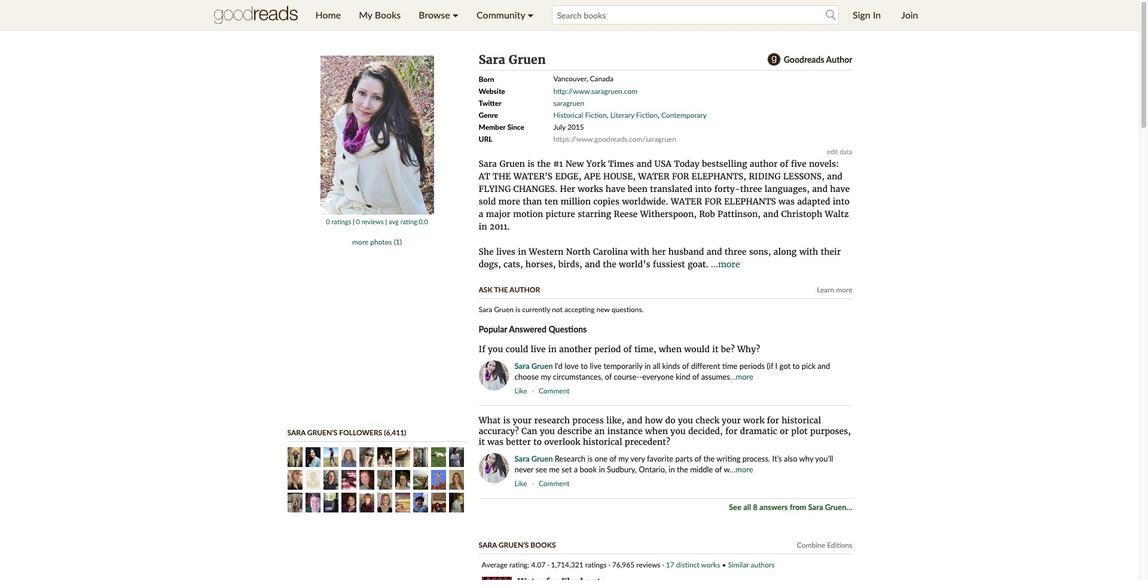 Task type: vqa. For each thing, say whether or not it's contained in the screenshot.
Kindle
no



Task type: locate. For each thing, give the bounding box(es) containing it.
i'd
[[555, 361, 563, 371]]

photos
[[370, 238, 392, 247]]

how
[[645, 415, 663, 426]]

five
[[791, 159, 807, 169]]

0 vertical spatial live
[[531, 344, 546, 355]]

birds,
[[559, 259, 583, 270]]

like link for your
[[515, 479, 531, 488]]

1 horizontal spatial gruen's
[[499, 541, 529, 550]]

1 horizontal spatial ratings
[[586, 561, 607, 570]]

never
[[515, 465, 534, 474]]

was inside sara gruen is the #1 new york times and usa today bestselling author of five novels: at the water's edge, ape house, water for elephants, riding lessons, and flying changes. her works have been translated into forty-three languages, and have sold more than ten million copies worldwide. water for elephants was adapted into a major motion picture starring reese witherspoon, rob pattinson, and christoph waltz in 2011.
[[779, 196, 795, 207]]

gruen
[[509, 52, 546, 67], [500, 159, 525, 169], [494, 305, 514, 314], [532, 361, 553, 371], [532, 454, 553, 464]]

0 vertical spatial all
[[653, 361, 661, 371]]

starring
[[578, 209, 612, 220]]

0 vertical spatial my
[[541, 372, 551, 382]]

for down today
[[672, 171, 690, 182]]

2011.
[[490, 221, 510, 232]]

1 vertical spatial live
[[590, 361, 602, 371]]

0 right 0 ratings link
[[356, 218, 360, 226]]

1 vertical spatial sara gruen
[[515, 361, 553, 371]]

0 vertical spatial more
[[499, 196, 521, 207]]

and down elephants
[[764, 209, 779, 220]]

1 vertical spatial …more link
[[730, 465, 754, 474]]

0 vertical spatial like
[[515, 387, 528, 395]]

1 vertical spatial my
[[619, 454, 629, 464]]

live for in
[[531, 344, 546, 355]]

live inside i'd love to live temporarily in all kinds of different time periods (if i got to pick and choose my circumstances, of course--everyone kind of assumes
[[590, 361, 602, 371]]

gruen up see
[[532, 454, 553, 464]]

to up circumstances,
[[581, 361, 588, 371]]

1 sara gruen link from the top
[[515, 361, 553, 371]]

1 vertical spatial a
[[574, 465, 578, 474]]

for up rob
[[705, 196, 722, 207]]

the down parts
[[677, 465, 689, 474]]

2 …more link from the top
[[730, 465, 754, 474]]

0 vertical spatial comment
[[539, 387, 570, 395]]

live down period
[[590, 361, 602, 371]]

a down sold
[[479, 209, 484, 220]]

0 horizontal spatial gruen's
[[307, 428, 338, 437]]

0 horizontal spatial your
[[513, 415, 532, 426]]

0 horizontal spatial fiction
[[586, 111, 607, 120]]

1 horizontal spatial a
[[574, 465, 578, 474]]

you right how at the bottom of page
[[671, 426, 686, 437]]

lives
[[497, 247, 516, 257]]

in up 'i'd' on the bottom left of the page
[[549, 344, 557, 355]]

like link down never
[[515, 479, 531, 488]]

and left how at the bottom of page
[[627, 415, 643, 426]]

1 horizontal spatial |
[[386, 218, 387, 226]]

if you could live in another period of time, when would it be? why? link
[[479, 344, 761, 355]]

comment down me
[[539, 479, 570, 488]]

books
[[375, 9, 401, 20]]

sara gruen up born
[[479, 52, 546, 67]]

editions
[[828, 541, 853, 550]]

why
[[800, 454, 814, 464]]

pattinson,
[[718, 209, 761, 220]]

▾
[[453, 9, 459, 20], [528, 9, 534, 20]]

member photo image
[[288, 448, 302, 467], [305, 448, 320, 467], [323, 448, 338, 467], [341, 448, 356, 467], [359, 448, 374, 467], [377, 448, 392, 467], [395, 448, 410, 467], [413, 448, 428, 467], [431, 448, 446, 467], [449, 448, 464, 467], [288, 470, 302, 490], [305, 470, 320, 490], [323, 470, 338, 490], [341, 470, 356, 490], [359, 470, 374, 490], [377, 470, 392, 490], [395, 470, 410, 490], [413, 470, 428, 490], [431, 470, 446, 490], [449, 470, 464, 490], [288, 493, 302, 513], [305, 493, 320, 513], [323, 493, 338, 513], [341, 493, 356, 513], [359, 493, 374, 513], [377, 493, 392, 513], [395, 493, 410, 513], [413, 493, 428, 513], [431, 493, 446, 513], [449, 493, 464, 513]]

comment down 'i'd' on the bottom left of the page
[[539, 387, 570, 395]]

…more for work
[[730, 465, 754, 474]]

your up 'better'
[[513, 415, 532, 426]]

▾ inside community ▾ "dropdown button"
[[528, 9, 534, 20]]

in inside i'd love to live temporarily in all kinds of different time periods (if i got to pick and choose my circumstances, of course--everyone kind of assumes
[[645, 361, 651, 371]]

ask
[[479, 285, 493, 294]]

live for temporarily
[[590, 361, 602, 371]]

more left photos
[[352, 238, 369, 247]]

for
[[672, 171, 690, 182], [705, 196, 722, 207]]

of left five
[[781, 159, 789, 169]]

was inside what is your research process like, and how do you check your work for historical accuracy? can you describe an instance when you decided, for dramatic or plot purposes, it was better to overlook historical precedent?
[[488, 437, 504, 448]]

1 horizontal spatial it
[[713, 344, 719, 355]]

1 horizontal spatial water
[[671, 196, 702, 207]]

heading
[[518, 577, 605, 580]]

http://www.saragruen.com
[[554, 87, 638, 96]]

works inside sara gruen is the #1 new york times and usa today bestselling author of five novels: at the water's edge, ape house, water for elephants, riding lessons, and flying changes. her works have been translated into forty-three languages, and have sold more than ten million copies worldwide. water for elephants was adapted into a major motion picture starring reese witherspoon, rob pattinson, and christoph waltz in 2011.
[[578, 184, 604, 194]]

2 like link from the top
[[515, 479, 531, 488]]

1 horizontal spatial to
[[581, 361, 588, 371]]

1 horizontal spatial was
[[779, 196, 795, 207]]

with left "their"
[[800, 247, 819, 257]]

christoph
[[782, 209, 823, 220]]

2 like from the top
[[515, 479, 528, 488]]

like link down choose
[[515, 387, 531, 395]]

historical fiction , literary fiction , contemporary member since
[[479, 111, 707, 132]]

see
[[729, 503, 742, 512]]

(if
[[767, 361, 774, 371]]

combine editions
[[798, 541, 853, 550]]

avg
[[389, 218, 399, 226]]

0 horizontal spatial was
[[488, 437, 504, 448]]

edit
[[828, 148, 839, 156]]

you right can
[[540, 426, 555, 437]]

water down usa
[[639, 171, 670, 182]]

writing
[[717, 454, 741, 464]]

1 vertical spatial comment
[[539, 479, 570, 488]]

1 vertical spatial three
[[725, 247, 747, 257]]

▾ right community
[[528, 9, 534, 20]]

1 vertical spatial comment link
[[536, 479, 573, 488]]

0 vertical spatial author
[[827, 54, 853, 65]]

0 horizontal spatial ·
[[548, 561, 549, 570]]

1 horizontal spatial for
[[705, 196, 722, 207]]

gruen's up rating:
[[499, 541, 529, 550]]

ontario,
[[639, 465, 667, 474]]

1 horizontal spatial live
[[590, 361, 602, 371]]

, left the literary
[[607, 111, 609, 120]]

fiction right the literary
[[637, 111, 658, 120]]

1 vertical spatial water
[[671, 196, 702, 207]]

1 horizontal spatial fiction
[[637, 111, 658, 120]]

home link
[[307, 0, 350, 30]]

· left 17
[[663, 561, 665, 570]]

the down carolina
[[603, 259, 617, 270]]

1 vertical spatial all
[[744, 503, 752, 512]]

what
[[479, 415, 501, 426]]

saragruen link
[[554, 99, 585, 108]]

1 vertical spatial like
[[515, 479, 528, 488]]

with up the world's
[[631, 247, 650, 257]]

2 vertical spatial more
[[837, 285, 853, 294]]

sara gruen link up choose
[[515, 361, 553, 371]]

0 vertical spatial sara gruen
[[479, 52, 546, 67]]

to
[[581, 361, 588, 371], [793, 361, 800, 371], [534, 437, 542, 448]]

edit data link
[[828, 148, 853, 156]]

0 vertical spatial advertisement region
[[288, 266, 467, 415]]

…more link for be?
[[730, 372, 754, 382]]

have
[[606, 184, 626, 194], [831, 184, 850, 194]]

·
[[548, 561, 549, 570], [609, 561, 611, 570], [663, 561, 665, 570]]

1 horizontal spatial historical
[[782, 415, 822, 426]]

is inside research is one of my very favorite parts of the writing process. it's also why you'll never see me set a book in sudbury, ontario, in the middle of w
[[588, 454, 593, 464]]

sara gruen link for live
[[515, 361, 553, 371]]

was down languages,
[[779, 196, 795, 207]]

2 with from the left
[[800, 247, 819, 257]]

works down the ape
[[578, 184, 604, 194]]

is inside what is your research process like, and how do you check your work for historical accuracy? can you describe an instance when you decided, for dramatic or plot purposes, it was better to overlook historical precedent?
[[504, 415, 511, 426]]

works left •
[[702, 561, 721, 570]]

of up 'middle'
[[695, 454, 702, 464]]

and up adapted
[[813, 184, 828, 194]]

1 horizontal spatial author
[[827, 54, 853, 65]]

reviews
[[362, 218, 384, 226], [637, 561, 661, 570]]

2 , from the left
[[658, 111, 660, 120]]

and right pick
[[818, 361, 831, 371]]

an
[[595, 426, 605, 437]]

1 like link from the top
[[515, 387, 531, 395]]

1 horizontal spatial into
[[833, 196, 850, 207]]

to right 'better'
[[534, 437, 542, 448]]

0 horizontal spatial it
[[479, 437, 485, 448]]

1 vertical spatial gruen's
[[499, 541, 529, 550]]

1 horizontal spatial your
[[722, 415, 741, 426]]

1 comment link from the top
[[536, 387, 573, 395]]

0 vertical spatial water
[[639, 171, 670, 182]]

and inside what is your research process like, and how do you check your work for historical accuracy? can you describe an instance when you decided, for dramatic or plot purposes, it was better to overlook historical precedent?
[[627, 415, 643, 426]]

live down popular answered questions
[[531, 344, 546, 355]]

can
[[522, 426, 538, 437]]

1 horizontal spatial all
[[744, 503, 752, 512]]

…more link down writing
[[730, 465, 754, 474]]

, left contemporary link
[[658, 111, 660, 120]]

· right 4.07
[[548, 561, 549, 570]]

1 ▾ from the left
[[453, 9, 459, 20]]

…more down writing
[[730, 465, 754, 474]]

very
[[631, 454, 645, 464]]

2 horizontal spatial more
[[837, 285, 853, 294]]

and inside i'd love to live temporarily in all kinds of different time periods (if i got to pick and choose my circumstances, of course--everyone kind of assumes
[[818, 361, 831, 371]]

1 have from the left
[[606, 184, 626, 194]]

for left the or at the bottom
[[767, 415, 780, 426]]

not
[[552, 305, 563, 314]]

lessons,
[[784, 171, 825, 182]]

is right what
[[504, 415, 511, 426]]

https://www.goodreads.com/saragruen
[[554, 135, 677, 144]]

a right set in the bottom left of the page
[[574, 465, 578, 474]]

sara gruen up choose
[[515, 361, 553, 371]]

times
[[609, 159, 634, 169]]

reese
[[614, 209, 638, 220]]

reviews up more photos (1)
[[362, 218, 384, 226]]

0 horizontal spatial works
[[578, 184, 604, 194]]

1 horizontal spatial reviews
[[637, 561, 661, 570]]

novels:
[[810, 159, 839, 169]]

1 horizontal spatial 0
[[356, 218, 360, 226]]

website
[[479, 87, 505, 96]]

0 left the 0 reviews link
[[326, 218, 330, 226]]

4.07
[[532, 561, 546, 570]]

join link
[[893, 0, 928, 30]]

Search books text field
[[552, 5, 840, 25]]

0 vertical spatial for
[[672, 171, 690, 182]]

kinds
[[663, 361, 681, 371]]

sara gruen for could
[[515, 361, 553, 371]]

| right 0 ratings link
[[353, 218, 355, 226]]

0 horizontal spatial ▾
[[453, 9, 459, 20]]

0 vertical spatial into
[[695, 184, 712, 194]]

process.
[[743, 454, 771, 464]]

1 horizontal spatial ·
[[609, 561, 611, 570]]

of left course-
[[605, 372, 612, 382]]

1 vertical spatial sara gruen link
[[515, 454, 553, 464]]

her
[[560, 184, 576, 194]]

…more
[[730, 372, 754, 382], [730, 465, 754, 474]]

1 your from the left
[[513, 415, 532, 426]]

is up the book
[[588, 454, 593, 464]]

8
[[754, 503, 758, 512]]

data
[[840, 148, 853, 156]]

like down never
[[515, 479, 528, 488]]

0 horizontal spatial 0
[[326, 218, 330, 226]]

with
[[631, 247, 650, 257], [800, 247, 819, 257]]

was down what
[[488, 437, 504, 448]]

2 ▾ from the left
[[528, 9, 534, 20]]

like down choose
[[515, 387, 528, 395]]

purposes,
[[811, 426, 851, 437]]

sign in
[[853, 9, 881, 20]]

menu containing home
[[307, 0, 543, 30]]

1 …more from the top
[[730, 372, 754, 382]]

average
[[482, 561, 508, 570]]

author right goodreads
[[827, 54, 853, 65]]

▾ for community ▾
[[528, 9, 534, 20]]

1 horizontal spatial ▾
[[528, 9, 534, 20]]

1 horizontal spatial more
[[499, 196, 521, 207]]

0 horizontal spatial to
[[534, 437, 542, 448]]

comment
[[539, 387, 570, 395], [539, 479, 570, 488]]

sara gruen's books
[[479, 541, 556, 550]]

historical up one
[[583, 437, 623, 448]]

0 horizontal spatial a
[[479, 209, 484, 220]]

0 horizontal spatial historical
[[583, 437, 623, 448]]

1 horizontal spatial have
[[831, 184, 850, 194]]

author up currently
[[510, 285, 540, 294]]

2 …more from the top
[[730, 465, 754, 474]]

you right if on the bottom of page
[[488, 344, 503, 355]]

water for elephants image
[[482, 577, 512, 580]]

-
[[640, 372, 643, 382]]

0 vertical spatial gruen's
[[307, 428, 338, 437]]

gruen's for followers
[[307, 428, 338, 437]]

historical up why
[[782, 415, 822, 426]]

your left 'work'
[[722, 415, 741, 426]]

· left the 76,965
[[609, 561, 611, 570]]

1 vertical spatial it
[[479, 437, 485, 448]]

in down one
[[599, 465, 605, 474]]

0 vertical spatial works
[[578, 184, 604, 194]]

research is one of my very favorite parts of the writing process. it's also why you'll never see me set a book in sudbury, ontario, in the middle of w
[[515, 454, 834, 474]]

sara gruen
[[479, 52, 546, 67], [515, 361, 553, 371], [515, 454, 553, 464]]

for left 'work'
[[726, 426, 738, 437]]

1 0 from the left
[[326, 218, 330, 226]]

2 comment link from the top
[[536, 479, 573, 488]]

in up cats,
[[518, 247, 527, 257]]

all left 8
[[744, 503, 752, 512]]

1 vertical spatial into
[[833, 196, 850, 207]]

community ▾ button
[[468, 0, 543, 30]]

0 vertical spatial like link
[[515, 387, 531, 395]]

usa
[[655, 159, 672, 169]]

all up everyone
[[653, 361, 661, 371]]

1 fiction from the left
[[586, 111, 607, 120]]

1 horizontal spatial my
[[619, 454, 629, 464]]

2 0 from the left
[[356, 218, 360, 226]]

have up waltz
[[831, 184, 850, 194]]

be?
[[721, 344, 735, 355]]

waltz
[[825, 209, 849, 220]]

0 vertical spatial …more link
[[730, 372, 754, 382]]

2 sara gruen link from the top
[[515, 454, 553, 464]]

1 advertisement region from the top
[[288, 266, 467, 415]]

author
[[750, 159, 778, 169]]

1 comment from the top
[[539, 387, 570, 395]]

0 vertical spatial three
[[741, 184, 763, 194]]

2 comment from the top
[[539, 479, 570, 488]]

copies
[[594, 196, 620, 207]]

work
[[744, 415, 765, 426]]

like,
[[607, 415, 625, 426]]

2 have from the left
[[831, 184, 850, 194]]

fiction down http://www.saragruen.com
[[586, 111, 607, 120]]

my up sudbury,
[[619, 454, 629, 464]]

vancouver, canada website
[[479, 74, 614, 96]]

water
[[639, 171, 670, 182], [671, 196, 702, 207]]

sara gruen's followers (6,411)
[[288, 428, 407, 437]]

more right learn
[[837, 285, 853, 294]]

of up temporarily at the right bottom of the page
[[624, 344, 632, 355]]

0 horizontal spatial |
[[353, 218, 355, 226]]

1 vertical spatial …more
[[730, 465, 754, 474]]

1 vertical spatial author
[[510, 285, 540, 294]]

0 horizontal spatial with
[[631, 247, 650, 257]]

http://www.saragruen.com link
[[554, 87, 638, 96]]

ratings
[[332, 218, 351, 226], [586, 561, 607, 570]]

a inside research is one of my very favorite parts of the writing process. it's also why you'll never see me set a book in sudbury, ontario, in the middle of w
[[574, 465, 578, 474]]

0 vertical spatial was
[[779, 196, 795, 207]]

book
[[580, 465, 597, 474]]

0 vertical spatial comment link
[[536, 387, 573, 395]]

gruen up the
[[500, 159, 525, 169]]

the left #1
[[537, 159, 551, 169]]

menu
[[307, 0, 543, 30]]

advertisement region
[[288, 266, 467, 415], [288, 528, 467, 580]]

1 vertical spatial more
[[352, 238, 369, 247]]

2 advertisement region from the top
[[288, 528, 467, 580]]

| left avg
[[386, 218, 387, 226]]

sudbury,
[[607, 465, 637, 474]]

2 horizontal spatial ·
[[663, 561, 665, 570]]

sara gruen up see
[[515, 454, 553, 464]]

cats,
[[504, 259, 523, 270]]

everyone
[[643, 372, 674, 382]]

0 horizontal spatial my
[[541, 372, 551, 382]]

into up waltz
[[833, 196, 850, 207]]

0 horizontal spatial live
[[531, 344, 546, 355]]

▾ right browse
[[453, 9, 459, 20]]

1 vertical spatial was
[[488, 437, 504, 448]]

you
[[488, 344, 503, 355], [678, 415, 693, 426], [540, 426, 555, 437], [671, 426, 686, 437]]

it left be?
[[713, 344, 719, 355]]

…more link down periods
[[730, 372, 754, 382]]

0 vertical spatial it
[[713, 344, 719, 355]]

1 vertical spatial like link
[[515, 479, 531, 488]]

more inside sara gruen is the #1 new york times and usa today bestselling author of five novels: at the water's edge, ape house, water for elephants, riding lessons, and flying changes. her works have been translated into forty-three languages, and have sold more than ten million copies worldwide. water for elephants was adapted into a major motion picture starring reese witherspoon, rob pattinson, and christoph waltz in 2011.
[[499, 196, 521, 207]]

three up ...more
[[725, 247, 747, 257]]

1 …more link from the top
[[730, 372, 754, 382]]

adapted
[[798, 196, 831, 207]]

2 vertical spatial sara gruen
[[515, 454, 553, 464]]

water down translated
[[671, 196, 702, 207]]

in left 2011.
[[479, 221, 487, 232]]

circumstances,
[[553, 372, 603, 382]]

three up elephants
[[741, 184, 763, 194]]

and down north
[[585, 259, 601, 270]]

1 like from the top
[[515, 387, 528, 395]]

their
[[821, 247, 841, 257]]

▾ inside browse ▾ dropdown button
[[453, 9, 459, 20]]

0 vertical spatial reviews
[[362, 218, 384, 226]]

0 vertical spatial a
[[479, 209, 484, 220]]

0 horizontal spatial reviews
[[362, 218, 384, 226]]

the
[[537, 159, 551, 169], [603, 259, 617, 270], [494, 285, 508, 294], [704, 454, 715, 464], [677, 465, 689, 474]]

2 your from the left
[[722, 415, 741, 426]]

1 vertical spatial advertisement region
[[288, 528, 467, 580]]

...more link
[[711, 259, 740, 270]]

have down house,
[[606, 184, 626, 194]]

my right choose
[[541, 372, 551, 382]]

…more down periods
[[730, 372, 754, 382]]

1 horizontal spatial with
[[800, 247, 819, 257]]



Task type: describe. For each thing, give the bounding box(es) containing it.
like link for could
[[515, 387, 531, 395]]

when inside what is your research process like, and how do you check your work for historical accuracy? can you describe an instance when you decided, for dramatic or plot purposes, it was better to overlook historical precedent?
[[646, 426, 668, 437]]

new
[[597, 305, 610, 314]]

0 vertical spatial historical
[[782, 415, 822, 426]]

assumes
[[702, 372, 730, 382]]

like for could
[[515, 387, 528, 395]]

browse ▾
[[419, 9, 459, 20]]

0 reviews link
[[356, 218, 384, 226]]

0 horizontal spatial more
[[352, 238, 369, 247]]

the right ask
[[494, 285, 508, 294]]

at
[[479, 171, 491, 182]]

sons,
[[750, 247, 771, 257]]

to inside what is your research process like, and how do you check your work for historical accuracy? can you describe an instance when you decided, for dramatic or plot purposes, it was better to overlook historical precedent?
[[534, 437, 542, 448]]

combine
[[798, 541, 826, 550]]

literary fiction link
[[611, 111, 658, 120]]

i
[[776, 361, 778, 371]]

home
[[316, 9, 341, 20]]

what is your research process like, and how do you check your work for historical accuracy? can you describe an instance when you decided, for dramatic or plot purposes, it was better to overlook historical precedent? link
[[479, 415, 851, 448]]

my inside i'd love to live temporarily in all kinds of different time periods (if i got to pick and choose my circumstances, of course--everyone kind of assumes
[[541, 372, 551, 382]]

Search for books to add to your shelves search field
[[552, 5, 840, 25]]

1 , from the left
[[607, 111, 609, 120]]

1 with from the left
[[631, 247, 650, 257]]

1 horizontal spatial for
[[767, 415, 780, 426]]

popular answered questions
[[479, 324, 587, 334]]

0 horizontal spatial author
[[510, 285, 540, 294]]

million
[[561, 196, 591, 207]]

choose
[[515, 372, 539, 382]]

of right kind
[[693, 372, 700, 382]]

0 horizontal spatial for
[[726, 426, 738, 437]]

western
[[529, 247, 564, 257]]

ape
[[584, 171, 601, 182]]

0 horizontal spatial water
[[639, 171, 670, 182]]

community
[[477, 9, 525, 20]]

favorite
[[647, 454, 674, 464]]

you'll
[[816, 454, 834, 464]]

goodreads author
[[784, 54, 853, 65]]

3 · from the left
[[663, 561, 665, 570]]

comment link for live
[[536, 387, 573, 395]]

parts
[[676, 454, 693, 464]]

house,
[[604, 171, 636, 182]]

been
[[628, 184, 648, 194]]

contemporary link
[[662, 111, 707, 120]]

july
[[554, 123, 566, 132]]

better
[[506, 437, 531, 448]]

2 | from the left
[[386, 218, 387, 226]]

2 · from the left
[[609, 561, 611, 570]]

elephants,
[[692, 171, 747, 182]]

…more link for work
[[730, 465, 754, 474]]

gruen inside sara gruen is the #1 new york times and usa today bestselling author of five novels: at the water's edge, ape house, water for elephants, riding lessons, and flying changes. her works have been translated into forty-three languages, and have sold more than ten million copies worldwide. water for elephants was adapted into a major motion picture starring reese witherspoon, rob pattinson, and christoph waltz in 2011.
[[500, 159, 525, 169]]

similar
[[728, 561, 749, 570]]

url
[[479, 135, 493, 144]]

rating:
[[510, 561, 530, 570]]

sara gruen link for research
[[515, 454, 553, 464]]

i'd love to live temporarily in all kinds of different time periods (if i got to pick and choose my circumstances, of course--everyone kind of assumes
[[515, 361, 831, 382]]

gruen down ask the author
[[494, 305, 514, 314]]

three inside she lives in western north carolina with her husband and three sons, along with their dogs, cats, horses, birds, and the world's fussiest goat.
[[725, 247, 747, 257]]

comment link for research
[[536, 479, 573, 488]]

0 vertical spatial when
[[659, 344, 682, 355]]

or
[[780, 426, 789, 437]]

born
[[479, 75, 495, 84]]

edge,
[[555, 171, 582, 182]]

husband
[[669, 247, 705, 257]]

decided,
[[689, 426, 723, 437]]

2 horizontal spatial to
[[793, 361, 800, 371]]

learn more
[[817, 285, 853, 294]]

1 vertical spatial for
[[705, 196, 722, 207]]

the inside sara gruen is the #1 new york times and usa today bestselling author of five novels: at the water's edge, ape house, water for elephants, riding lessons, and flying changes. her works have been translated into forty-three languages, and have sold more than ten million copies worldwide. water for elephants was adapted into a major motion picture starring reese witherspoon, rob pattinson, and christoph waltz in 2011.
[[537, 159, 551, 169]]

and down novels:
[[828, 171, 843, 182]]

also
[[784, 454, 798, 464]]

and up ...more
[[707, 247, 723, 257]]

1 vertical spatial works
[[702, 561, 721, 570]]

accepting
[[565, 305, 595, 314]]

in down the favorite
[[669, 465, 675, 474]]

all inside i'd love to live temporarily in all kinds of different time periods (if i got to pick and choose my circumstances, of course--everyone kind of assumes
[[653, 361, 661, 371]]

period
[[595, 344, 621, 355]]

17
[[666, 561, 675, 570]]

of left w
[[716, 465, 722, 474]]

and left usa
[[637, 159, 652, 169]]

like for your
[[515, 479, 528, 488]]

2015
[[568, 123, 584, 132]]

ask the author
[[479, 285, 540, 294]]

▾ for browse ▾
[[453, 9, 459, 20]]

of right one
[[610, 454, 617, 464]]

july 2015 url
[[479, 123, 584, 144]]

learn more link
[[817, 285, 853, 294]]

1 · from the left
[[548, 561, 549, 570]]

vancouver,
[[554, 74, 588, 83]]

0 horizontal spatial into
[[695, 184, 712, 194]]

sara gruen for your
[[515, 454, 553, 464]]

forty-
[[715, 184, 741, 194]]

1 vertical spatial ratings
[[586, 561, 607, 570]]

pick
[[802, 361, 816, 371]]

gruen's for books
[[499, 541, 529, 550]]

a inside sara gruen is the #1 new york times and usa today bestselling author of five novels: at the water's edge, ape house, water for elephants, riding lessons, and flying changes. her works have been translated into forty-three languages, and have sold more than ten million copies worldwide. water for elephants was adapted into a major motion picture starring reese witherspoon, rob pattinson, and christoph waltz in 2011.
[[479, 209, 484, 220]]

historical fiction link
[[554, 111, 607, 120]]

major
[[486, 209, 511, 220]]

0 horizontal spatial ratings
[[332, 218, 351, 226]]

today
[[674, 159, 700, 169]]

see
[[536, 465, 547, 474]]

•
[[722, 561, 727, 570]]

of up kind
[[683, 361, 690, 371]]

2 fiction from the left
[[637, 111, 658, 120]]

the inside she lives in western north carolina with her husband and three sons, along with their dogs, cats, horses, birds, and the world's fussiest goat.
[[603, 259, 617, 270]]

is left currently
[[516, 305, 521, 314]]

worldwide.
[[622, 196, 669, 207]]

three inside sara gruen is the #1 new york times and usa today bestselling author of five novels: at the water's edge, ape house, water for elephants, riding lessons, and flying changes. her works have been translated into forty-three languages, and have sold more than ten million copies worldwide. water for elephants was adapted into a major motion picture starring reese witherspoon, rob pattinson, and christoph waltz in 2011.
[[741, 184, 763, 194]]

world's
[[619, 259, 651, 270]]

she lives in western north carolina with her husband and three sons, along with their dogs, cats, horses, birds, and the world's fussiest goat.
[[479, 247, 841, 270]]

http://www.saragruen.com twitter
[[479, 87, 638, 108]]

sign in link
[[844, 0, 890, 30]]

sara gruen image
[[320, 56, 434, 215]]

gruen up vancouver, canada website
[[509, 52, 546, 67]]

rob
[[700, 209, 716, 220]]

of inside sara gruen is the #1 new york times and usa today bestselling author of five novels: at the water's edge, ape house, water for elephants, riding lessons, and flying changes. her works have been translated into forty-three languages, and have sold more than ten million copies worldwide. water for elephants was adapted into a major motion picture starring reese witherspoon, rob pattinson, and christoph waltz in 2011.
[[781, 159, 789, 169]]

check
[[696, 415, 720, 426]]

why?
[[738, 344, 761, 355]]

1 vertical spatial historical
[[583, 437, 623, 448]]

comment for live
[[539, 387, 570, 395]]

north
[[566, 247, 591, 257]]

avg rating:0.0 link
[[389, 218, 428, 226]]

ask the author link
[[479, 285, 540, 294]]

carolina
[[593, 247, 628, 257]]

0 horizontal spatial for
[[672, 171, 690, 182]]

my inside research is one of my very favorite parts of the writing process. it's also why you'll never see me set a book in sudbury, ontario, in the middle of w
[[619, 454, 629, 464]]

#1
[[553, 159, 563, 169]]

her
[[652, 247, 666, 257]]

genre
[[479, 111, 498, 120]]

sara inside sara gruen is the #1 new york times and usa today bestselling author of five novels: at the water's edge, ape house, water for elephants, riding lessons, and flying changes. her works have been translated into forty-three languages, and have sold more than ten million copies worldwide. water for elephants was adapted into a major motion picture starring reese witherspoon, rob pattinson, and christoph waltz in 2011.
[[479, 159, 497, 169]]

if you could live in another period of time, when would it be? why?
[[479, 344, 761, 355]]

authors
[[751, 561, 775, 570]]

1 vertical spatial reviews
[[637, 561, 661, 570]]

research
[[555, 454, 586, 464]]

is inside sara gruen is the #1 new york times and usa today bestselling author of five novels: at the water's edge, ape house, water for elephants, riding lessons, and flying changes. her works have been translated into forty-three languages, and have sold more than ten million copies worldwide. water for elephants was adapted into a major motion picture starring reese witherspoon, rob pattinson, and christoph waltz in 2011.
[[528, 159, 535, 169]]

you right do
[[678, 415, 693, 426]]

plot
[[792, 426, 808, 437]]

gruen left 'i'd' on the bottom left of the page
[[532, 361, 553, 371]]

love
[[565, 361, 579, 371]]

followers
[[339, 428, 383, 437]]

17 distinct works link
[[666, 561, 721, 570]]

literary
[[611, 111, 635, 120]]

york
[[587, 159, 606, 169]]

describe
[[558, 426, 592, 437]]

contemporary
[[662, 111, 707, 120]]

the up 'middle'
[[704, 454, 715, 464]]

in inside she lives in western north carolina with her husband and three sons, along with their dogs, cats, horses, birds, and the world's fussiest goat.
[[518, 247, 527, 257]]

...more
[[711, 259, 740, 270]]

…more for be?
[[730, 372, 754, 382]]

see all 8 answers from sara gruen… link
[[729, 503, 853, 512]]

could
[[506, 344, 529, 355]]

in inside sara gruen is the #1 new york times and usa today bestselling author of five novels: at the water's edge, ape house, water for elephants, riding lessons, and flying changes. her works have been translated into forty-three languages, and have sold more than ten million copies worldwide. water for elephants was adapted into a major motion picture starring reese witherspoon, rob pattinson, and christoph waltz in 2011.
[[479, 221, 487, 232]]

it inside what is your research process like, and how do you check your work for historical accuracy? can you describe an instance when you decided, for dramatic or plot purposes, it was better to overlook historical precedent?
[[479, 437, 485, 448]]

comment for research
[[539, 479, 570, 488]]

learn
[[817, 285, 835, 294]]

1 | from the left
[[353, 218, 355, 226]]



